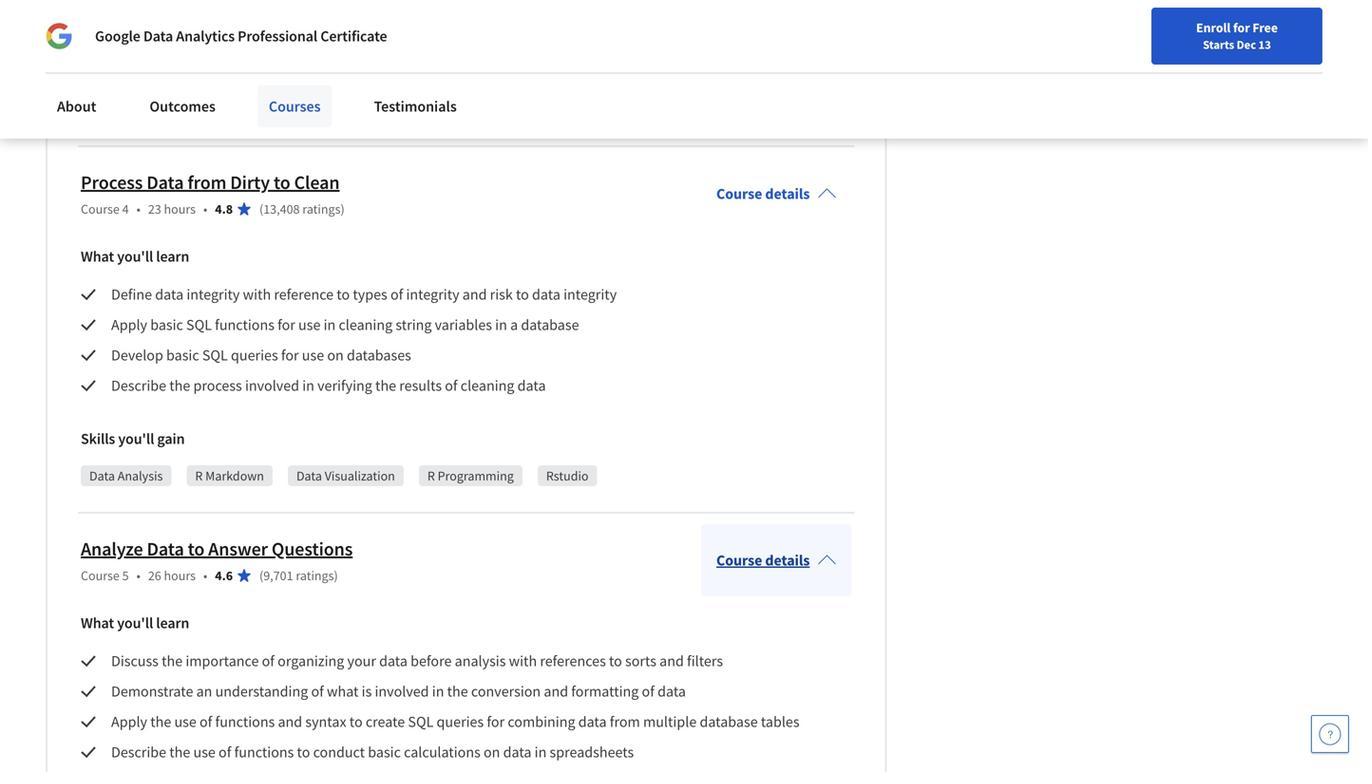 Task type: vqa. For each thing, say whether or not it's contained in the screenshot.
the bottommost SQL
yes



Task type: describe. For each thing, give the bounding box(es) containing it.
3 integrity from the left
[[564, 285, 617, 304]]

outcomes
[[150, 97, 216, 116]]

1 vertical spatial data analysis
[[89, 468, 163, 485]]

filters
[[687, 652, 723, 671]]

about
[[57, 97, 96, 116]]

making
[[141, 101, 181, 118]]

solving
[[472, 101, 513, 118]]

details for analyze data to answer questions
[[766, 551, 810, 570]]

data up analyze on the bottom of page
[[89, 468, 115, 485]]

1 vertical spatial queries
[[437, 713, 484, 732]]

process data from dirty to clean
[[81, 171, 340, 194]]

you'll up decision-making
[[118, 63, 154, 82]]

professional
[[238, 27, 318, 46]]

courses link
[[258, 86, 332, 127]]

google image
[[46, 23, 72, 49]]

data up 'spreadsheets'
[[579, 713, 607, 732]]

1 vertical spatial database
[[700, 713, 758, 732]]

syntax
[[306, 713, 347, 732]]

conversion
[[471, 682, 541, 701]]

testimonials link
[[363, 86, 468, 127]]

results
[[400, 376, 442, 395]]

develop
[[111, 346, 163, 365]]

is
[[362, 682, 372, 701]]

the for your
[[162, 652, 183, 671]]

help center image
[[1319, 723, 1342, 746]]

skills for data analysis
[[81, 430, 115, 449]]

what
[[327, 682, 359, 701]]

formatting
[[572, 682, 639, 701]]

dec
[[1237, 37, 1257, 52]]

the for and
[[150, 713, 171, 732]]

data up 26 at left
[[147, 538, 184, 561]]

1 vertical spatial cleaning
[[461, 376, 515, 395]]

programming
[[438, 468, 514, 485]]

course 5 • 26 hours •
[[81, 567, 208, 585]]

0 horizontal spatial cleaning
[[339, 316, 393, 335]]

discuss the importance of organizing your data before analysis with references to sorts and filters
[[111, 652, 723, 671]]

13
[[1259, 37, 1272, 52]]

r for r markdown
[[195, 468, 203, 485]]

spreadsheets
[[550, 743, 634, 762]]

what for define data integrity with reference to types of integrity and risk to data integrity
[[81, 247, 114, 266]]

process data from dirty to clean link
[[81, 171, 340, 194]]

outcomes link
[[138, 86, 227, 127]]

5
[[122, 567, 129, 585]]

analyze data to answer questions
[[81, 538, 353, 561]]

( 13,408 ratings )
[[260, 201, 345, 218]]

in down combining
[[535, 743, 547, 762]]

( for answer
[[260, 567, 264, 585]]

9,701
[[264, 567, 293, 585]]

sorts
[[626, 652, 657, 671]]

the for to
[[169, 743, 190, 762]]

basic for develop
[[166, 346, 199, 365]]

1 integrity from the left
[[187, 285, 240, 304]]

to left 'sorts'
[[609, 652, 623, 671]]

1 horizontal spatial analysis
[[344, 101, 389, 118]]

markdown
[[205, 468, 264, 485]]

calculations
[[404, 743, 481, 762]]

types
[[353, 285, 388, 304]]

apply basic sql functions for use in cleaning string variables in a database
[[111, 316, 579, 335]]

4.6
[[215, 567, 233, 585]]

0 vertical spatial from
[[188, 171, 227, 194]]

databases
[[347, 346, 411, 365]]

data visualization
[[297, 468, 395, 485]]

data right risk
[[532, 285, 561, 304]]

enroll
[[1197, 19, 1231, 36]]

sql for functions
[[186, 316, 212, 335]]

( 9,701 ratings )
[[260, 567, 338, 585]]

problem
[[422, 101, 469, 118]]

course details button for analyze data to answer questions
[[702, 525, 852, 597]]

0 vertical spatial database
[[521, 316, 579, 335]]

dirty
[[230, 171, 270, 194]]

tables
[[761, 713, 800, 732]]

you'll down develop
[[118, 430, 154, 449]]

1 vertical spatial with
[[509, 652, 537, 671]]

r for r programming
[[428, 468, 435, 485]]

for down conversion
[[487, 713, 505, 732]]

ratings for analyze data to answer questions
[[296, 567, 334, 585]]

show notifications image
[[1148, 24, 1171, 47]]

• left 4.6
[[203, 567, 208, 585]]

google
[[95, 27, 140, 46]]

references
[[540, 652, 606, 671]]

courses
[[269, 97, 321, 116]]

to up the 13,408
[[274, 171, 291, 194]]

hours for to
[[164, 567, 196, 585]]

verifying
[[318, 376, 372, 395]]

define data integrity with reference to types of integrity and risk to data integrity
[[111, 285, 617, 304]]

google data analytics professional certificate
[[95, 27, 387, 46]]

• right 5
[[136, 567, 141, 585]]

and up combining
[[544, 682, 569, 701]]

describe for apply
[[111, 743, 166, 762]]

data down a
[[518, 376, 546, 395]]

26
[[148, 567, 161, 585]]

define
[[111, 285, 152, 304]]

conduct
[[313, 743, 365, 762]]

risk
[[490, 285, 513, 304]]

skills for decision-making
[[81, 63, 115, 82]]

analyze data to answer questions link
[[81, 538, 353, 561]]

course details for analyze data to answer questions
[[717, 551, 810, 570]]

of down 'sorts'
[[642, 682, 655, 701]]

2 integrity from the left
[[406, 285, 460, 304]]

r programming
[[428, 468, 514, 485]]

• right 4
[[136, 201, 141, 218]]

you'll up define
[[117, 247, 153, 266]]

organizing
[[278, 652, 344, 671]]

0 vertical spatial functions
[[215, 316, 275, 335]]

of right types
[[391, 285, 403, 304]]

sql for queries
[[202, 346, 228, 365]]

learn for data
[[156, 247, 189, 266]]

understanding
[[215, 682, 308, 701]]

your
[[347, 652, 376, 671]]

and left syntax
[[278, 713, 302, 732]]

13,408
[[264, 201, 300, 218]]

1 vertical spatial on
[[484, 743, 500, 762]]

course 4 • 23 hours •
[[81, 201, 208, 218]]

describe for develop
[[111, 376, 166, 395]]

analysis
[[455, 652, 506, 671]]

multiple
[[644, 713, 697, 732]]

visualization
[[325, 468, 395, 485]]

of down understanding
[[219, 743, 231, 762]]

hours for from
[[164, 201, 196, 218]]

2 vertical spatial basic
[[368, 743, 401, 762]]

gain for data analysis
[[157, 430, 185, 449]]

string
[[396, 316, 432, 335]]

data up demonstrate an understanding of what is involved in the conversion and formatting of data
[[379, 652, 408, 671]]

in down reference
[[324, 316, 336, 335]]

importance
[[186, 652, 259, 671]]

skills you'll gain for analysis
[[81, 430, 185, 449]]

testimonials
[[374, 97, 457, 116]]



Task type: locate. For each thing, give the bounding box(es) containing it.
gain for decision-making
[[157, 63, 185, 82]]

apply
[[111, 316, 147, 335], [111, 713, 147, 732]]

r left the programming
[[428, 468, 435, 485]]

apply down define
[[111, 316, 147, 335]]

1 horizontal spatial )
[[341, 201, 345, 218]]

demonstrate
[[111, 682, 193, 701]]

1 hours from the top
[[164, 201, 196, 218]]

2 details from the top
[[766, 551, 810, 570]]

to left create
[[350, 713, 363, 732]]

from up 4.8
[[188, 171, 227, 194]]

23
[[148, 201, 161, 218]]

in left verifying
[[302, 376, 315, 395]]

menu item
[[1006, 19, 1128, 81]]

data right google
[[143, 27, 173, 46]]

what you'll learn
[[81, 247, 189, 266], [81, 614, 189, 633]]

what you'll learn up define
[[81, 247, 189, 266]]

problem solving
[[422, 101, 513, 118]]

2 describe from the top
[[111, 743, 166, 762]]

( down "answer"
[[260, 567, 264, 585]]

in left a
[[495, 316, 508, 335]]

1 vertical spatial skills
[[81, 430, 115, 449]]

of down an
[[200, 713, 212, 732]]

hours right 23
[[164, 201, 196, 218]]

basic for apply
[[150, 316, 183, 335]]

0 vertical spatial hours
[[164, 201, 196, 218]]

for up describe the process involved in verifying the results of cleaning data
[[281, 346, 299, 365]]

what up define
[[81, 247, 114, 266]]

( for dirty
[[260, 201, 264, 218]]

1 skills you'll gain from the top
[[81, 63, 185, 82]]

in
[[324, 316, 336, 335], [495, 316, 508, 335], [302, 376, 315, 395], [432, 682, 444, 701], [535, 743, 547, 762]]

0 vertical spatial apply
[[111, 316, 147, 335]]

1 details from the top
[[766, 184, 810, 203]]

learn down 23
[[156, 247, 189, 266]]

of left what at the left bottom
[[311, 682, 324, 701]]

variables
[[435, 316, 492, 335]]

data
[[155, 285, 184, 304], [532, 285, 561, 304], [518, 376, 546, 395], [379, 652, 408, 671], [658, 682, 686, 701], [579, 713, 607, 732], [503, 743, 532, 762]]

integrity up string
[[406, 285, 460, 304]]

skills you'll gain down develop
[[81, 430, 185, 449]]

describe down demonstrate
[[111, 743, 166, 762]]

basic right develop
[[166, 346, 199, 365]]

2 ( from the top
[[260, 567, 264, 585]]

of
[[391, 285, 403, 304], [445, 376, 458, 395], [262, 652, 275, 671], [311, 682, 324, 701], [642, 682, 655, 701], [200, 713, 212, 732], [219, 743, 231, 762]]

data left 'visualization'
[[297, 468, 322, 485]]

use
[[299, 316, 321, 335], [302, 346, 324, 365], [174, 713, 197, 732], [193, 743, 216, 762]]

) for process data from dirty to clean
[[341, 201, 345, 218]]

and left risk
[[463, 285, 487, 304]]

develop basic sql queries for use on databases
[[111, 346, 411, 365]]

the for verifying
[[169, 376, 190, 395]]

from down formatting
[[610, 713, 641, 732]]

2 skills from the top
[[81, 430, 115, 449]]

0 vertical spatial data analysis
[[316, 101, 389, 118]]

0 vertical spatial queries
[[231, 346, 278, 365]]

data down combining
[[503, 743, 532, 762]]

demonstrate an understanding of what is involved in the conversion and formatting of data
[[111, 682, 686, 701]]

what up discuss
[[81, 614, 114, 633]]

0 vertical spatial with
[[243, 285, 271, 304]]

coursera image
[[23, 15, 144, 46]]

data
[[143, 27, 173, 46], [316, 101, 341, 118], [147, 171, 184, 194], [89, 468, 115, 485], [297, 468, 322, 485], [147, 538, 184, 561]]

skills down develop
[[81, 430, 115, 449]]

1 vertical spatial details
[[766, 551, 810, 570]]

discuss
[[111, 652, 159, 671]]

None search field
[[271, 12, 585, 50]]

describe the use of functions to conduct basic calculations on data in spreadsheets
[[111, 743, 634, 762]]

create
[[366, 713, 405, 732]]

course details for process data from dirty to clean
[[717, 184, 810, 203]]

data analysis down certificate
[[316, 101, 389, 118]]

with up conversion
[[509, 652, 537, 671]]

a
[[511, 316, 518, 335]]

an
[[196, 682, 212, 701]]

) for analyze data to answer questions
[[334, 567, 338, 585]]

course
[[717, 184, 763, 203], [81, 201, 120, 218], [717, 551, 763, 570], [81, 567, 120, 585]]

1 r from the left
[[195, 468, 203, 485]]

0 vertical spatial describe
[[111, 376, 166, 395]]

to right risk
[[516, 285, 529, 304]]

0 vertical spatial ratings
[[303, 201, 341, 218]]

data right define
[[155, 285, 184, 304]]

0 horizontal spatial involved
[[245, 376, 299, 395]]

0 vertical spatial sql
[[186, 316, 212, 335]]

0 vertical spatial details
[[766, 184, 810, 203]]

1 skills from the top
[[81, 63, 115, 82]]

0 vertical spatial course details
[[717, 184, 810, 203]]

cleaning down define data integrity with reference to types of integrity and risk to data integrity
[[339, 316, 393, 335]]

0 vertical spatial skills
[[81, 63, 115, 82]]

2 r from the left
[[428, 468, 435, 485]]

data up 23
[[147, 171, 184, 194]]

learn down 26 at left
[[156, 614, 189, 633]]

gain down develop
[[157, 430, 185, 449]]

functions for to
[[234, 743, 294, 762]]

to
[[274, 171, 291, 194], [337, 285, 350, 304], [516, 285, 529, 304], [188, 538, 205, 561], [609, 652, 623, 671], [350, 713, 363, 732], [297, 743, 310, 762]]

on
[[327, 346, 344, 365], [484, 743, 500, 762]]

combining
[[508, 713, 576, 732]]

course details button for process data from dirty to clean
[[702, 158, 852, 230]]

•
[[136, 201, 141, 218], [203, 201, 208, 218], [136, 567, 141, 585], [203, 567, 208, 585]]

1 what from the top
[[81, 247, 114, 266]]

on up describe the process involved in verifying the results of cleaning data
[[327, 346, 344, 365]]

0 horizontal spatial on
[[327, 346, 344, 365]]

details
[[766, 184, 810, 203], [766, 551, 810, 570]]

1 vertical spatial what you'll learn
[[81, 614, 189, 633]]

1 ( from the top
[[260, 201, 264, 218]]

queries up the "process"
[[231, 346, 278, 365]]

2 vertical spatial sql
[[408, 713, 434, 732]]

to left "answer"
[[188, 538, 205, 561]]

2 course details from the top
[[717, 551, 810, 570]]

for down reference
[[278, 316, 296, 335]]

0 vertical spatial involved
[[245, 376, 299, 395]]

analyze
[[81, 538, 143, 561]]

2 course details button from the top
[[702, 525, 852, 597]]

1 vertical spatial skills you'll gain
[[81, 430, 185, 449]]

process
[[193, 376, 242, 395]]

gain up outcomes
[[157, 63, 185, 82]]

details for process data from dirty to clean
[[766, 184, 810, 203]]

for inside enroll for free starts dec 13
[[1234, 19, 1251, 36]]

ratings down questions
[[296, 567, 334, 585]]

r markdown
[[195, 468, 264, 485]]

with
[[243, 285, 271, 304], [509, 652, 537, 671]]

apply for apply the use of functions and syntax to create sql queries for combining data from multiple database tables
[[111, 713, 147, 732]]

1 vertical spatial involved
[[375, 682, 429, 701]]

data up clean
[[316, 101, 341, 118]]

about link
[[46, 86, 108, 127]]

0 vertical spatial gain
[[157, 63, 185, 82]]

1 horizontal spatial cleaning
[[461, 376, 515, 395]]

hours
[[164, 201, 196, 218], [164, 567, 196, 585]]

0 horizontal spatial r
[[195, 468, 203, 485]]

data analysis up analyze on the bottom of page
[[89, 468, 163, 485]]

1 vertical spatial course details
[[717, 551, 810, 570]]

1 vertical spatial functions
[[215, 713, 275, 732]]

starts
[[1204, 37, 1235, 52]]

cleaning down variables
[[461, 376, 515, 395]]

free
[[1253, 19, 1279, 36]]

hours right 26 at left
[[164, 567, 196, 585]]

0 vertical spatial course details button
[[702, 158, 852, 230]]

what for discuss the importance of organizing your data before analysis with references to sorts and filters
[[81, 614, 114, 633]]

with left reference
[[243, 285, 271, 304]]

1 vertical spatial apply
[[111, 713, 147, 732]]

(
[[260, 201, 264, 218], [260, 567, 264, 585]]

) right the 13,408
[[341, 201, 345, 218]]

1 horizontal spatial queries
[[437, 713, 484, 732]]

1 vertical spatial learn
[[156, 614, 189, 633]]

1 vertical spatial (
[[260, 567, 264, 585]]

1 horizontal spatial on
[[484, 743, 500, 762]]

before
[[411, 652, 452, 671]]

0 vertical spatial what you'll learn
[[81, 247, 189, 266]]

1 vertical spatial sql
[[202, 346, 228, 365]]

spreadsheet
[[214, 101, 283, 118]]

1 apply from the top
[[111, 316, 147, 335]]

2 skills you'll gain from the top
[[81, 430, 185, 449]]

what you'll learn for define
[[81, 247, 189, 266]]

learn for the
[[156, 614, 189, 633]]

1 vertical spatial describe
[[111, 743, 166, 762]]

1 horizontal spatial data analysis
[[316, 101, 389, 118]]

to left types
[[337, 285, 350, 304]]

integrity
[[187, 285, 240, 304], [406, 285, 460, 304], [564, 285, 617, 304]]

involved down discuss the importance of organizing your data before analysis with references to sorts and filters
[[375, 682, 429, 701]]

involved down develop basic sql queries for use on databases
[[245, 376, 299, 395]]

1 vertical spatial basic
[[166, 346, 199, 365]]

skills up about link
[[81, 63, 115, 82]]

1 horizontal spatial r
[[428, 468, 435, 485]]

certificate
[[321, 27, 387, 46]]

0 vertical spatial on
[[327, 346, 344, 365]]

1 vertical spatial )
[[334, 567, 338, 585]]

and
[[463, 285, 487, 304], [660, 652, 684, 671], [544, 682, 569, 701], [278, 713, 302, 732]]

2 apply from the top
[[111, 713, 147, 732]]

1 gain from the top
[[157, 63, 185, 82]]

integrity right risk
[[564, 285, 617, 304]]

gain
[[157, 63, 185, 82], [157, 430, 185, 449]]

0 vertical spatial what
[[81, 247, 114, 266]]

integrity up develop basic sql queries for use on databases
[[187, 285, 240, 304]]

analytics
[[176, 27, 235, 46]]

apply the use of functions and syntax to create sql queries for combining data from multiple database tables
[[111, 713, 800, 732]]

0 vertical spatial basic
[[150, 316, 183, 335]]

analysis up analyze on the bottom of page
[[118, 468, 163, 485]]

rstudio
[[546, 468, 589, 485]]

0 vertical spatial skills you'll gain
[[81, 63, 185, 82]]

skills you'll gain up decision-making
[[81, 63, 185, 82]]

analysis
[[344, 101, 389, 118], [118, 468, 163, 485]]

on down apply the use of functions and syntax to create sql queries for combining data from multiple database tables
[[484, 743, 500, 762]]

1 vertical spatial ratings
[[296, 567, 334, 585]]

1 vertical spatial from
[[610, 713, 641, 732]]

2 what you'll learn from the top
[[81, 614, 189, 633]]

of up understanding
[[262, 652, 275, 671]]

you'll
[[118, 63, 154, 82], [117, 247, 153, 266], [118, 430, 154, 449], [117, 614, 153, 633]]

1 horizontal spatial from
[[610, 713, 641, 732]]

0 horizontal spatial with
[[243, 285, 271, 304]]

2 what from the top
[[81, 614, 114, 633]]

0 vertical spatial )
[[341, 201, 345, 218]]

0 horizontal spatial data analysis
[[89, 468, 163, 485]]

decision-making
[[89, 101, 181, 118]]

2 gain from the top
[[157, 430, 185, 449]]

ratings for process data from dirty to clean
[[303, 201, 341, 218]]

2 hours from the top
[[164, 567, 196, 585]]

enroll for free starts dec 13
[[1197, 19, 1279, 52]]

what you'll learn up discuss
[[81, 614, 189, 633]]

1 describe from the top
[[111, 376, 166, 395]]

answer
[[208, 538, 268, 561]]

you'll up discuss
[[117, 614, 153, 633]]

r left the markdown
[[195, 468, 203, 485]]

1 what you'll learn from the top
[[81, 247, 189, 266]]

ratings
[[303, 201, 341, 218], [296, 567, 334, 585]]

data analysis
[[316, 101, 389, 118], [89, 468, 163, 485]]

clean
[[294, 171, 340, 194]]

decision-
[[89, 101, 141, 118]]

0 horizontal spatial queries
[[231, 346, 278, 365]]

reference
[[274, 285, 334, 304]]

( down dirty
[[260, 201, 264, 218]]

1 horizontal spatial with
[[509, 652, 537, 671]]

to left conduct on the bottom of page
[[297, 743, 310, 762]]

basic up develop
[[150, 316, 183, 335]]

skills you'll gain for making
[[81, 63, 185, 82]]

apply for apply basic sql functions for use in cleaning string variables in a database
[[111, 316, 147, 335]]

database left tables
[[700, 713, 758, 732]]

0 horizontal spatial database
[[521, 316, 579, 335]]

0 horizontal spatial )
[[334, 567, 338, 585]]

describe down develop
[[111, 376, 166, 395]]

ratings down clean
[[303, 201, 341, 218]]

functions for and
[[215, 713, 275, 732]]

database right a
[[521, 316, 579, 335]]

1 vertical spatial analysis
[[118, 468, 163, 485]]

1 vertical spatial what
[[81, 614, 114, 633]]

1 vertical spatial course details button
[[702, 525, 852, 597]]

0 vertical spatial learn
[[156, 247, 189, 266]]

0 horizontal spatial analysis
[[118, 468, 163, 485]]

1 learn from the top
[[156, 247, 189, 266]]

data up 'multiple'
[[658, 682, 686, 701]]

1 horizontal spatial database
[[700, 713, 758, 732]]

1 vertical spatial gain
[[157, 430, 185, 449]]

0 vertical spatial (
[[260, 201, 264, 218]]

1 course details button from the top
[[702, 158, 852, 230]]

of right results
[[445, 376, 458, 395]]

4
[[122, 201, 129, 218]]

what you'll learn for discuss
[[81, 614, 189, 633]]

what
[[81, 247, 114, 266], [81, 614, 114, 633]]

1 horizontal spatial integrity
[[406, 285, 460, 304]]

questions
[[272, 538, 353, 561]]

1 horizontal spatial involved
[[375, 682, 429, 701]]

apply down demonstrate
[[111, 713, 147, 732]]

functions
[[215, 316, 275, 335], [215, 713, 275, 732], [234, 743, 294, 762]]

2 vertical spatial functions
[[234, 743, 294, 762]]

1 vertical spatial hours
[[164, 567, 196, 585]]

) down questions
[[334, 567, 338, 585]]

0 horizontal spatial integrity
[[187, 285, 240, 304]]

1 course details from the top
[[717, 184, 810, 203]]

2 horizontal spatial integrity
[[564, 285, 617, 304]]

sql
[[186, 316, 212, 335], [202, 346, 228, 365], [408, 713, 434, 732]]

skills
[[81, 63, 115, 82], [81, 430, 115, 449]]

describe the process involved in verifying the results of cleaning data
[[111, 376, 546, 395]]

0 vertical spatial analysis
[[344, 101, 389, 118]]

4.8
[[215, 201, 233, 218]]

and right 'sorts'
[[660, 652, 684, 671]]

in down before
[[432, 682, 444, 701]]

process
[[81, 171, 143, 194]]

analysis right courses link
[[344, 101, 389, 118]]

2 learn from the top
[[156, 614, 189, 633]]

0 vertical spatial cleaning
[[339, 316, 393, 335]]

0 horizontal spatial from
[[188, 171, 227, 194]]

queries up calculations
[[437, 713, 484, 732]]

for up the "dec"
[[1234, 19, 1251, 36]]

for
[[1234, 19, 1251, 36], [278, 316, 296, 335], [281, 346, 299, 365], [487, 713, 505, 732]]

course details button
[[702, 158, 852, 230], [702, 525, 852, 597]]

• left 4.8
[[203, 201, 208, 218]]

basic down create
[[368, 743, 401, 762]]

r
[[195, 468, 203, 485], [428, 468, 435, 485]]



